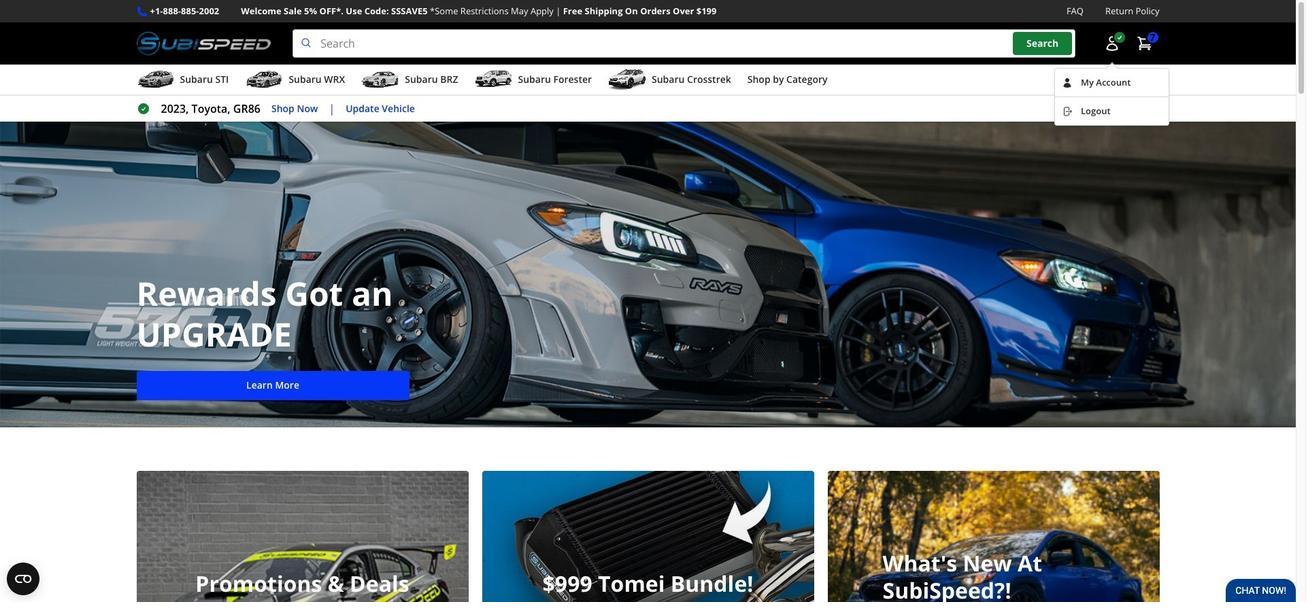 Task type: locate. For each thing, give the bounding box(es) containing it.
a subaru wrx thumbnail image image
[[245, 69, 283, 90]]

dialog
[[1055, 60, 1170, 126]]

a subaru brz thumbnail image image
[[361, 69, 400, 90]]

subispeed logo image
[[136, 29, 271, 58]]

deals image
[[136, 472, 468, 603]]

a subaru forester thumbnail image image
[[475, 69, 513, 90]]

coilovers image
[[482, 472, 814, 603]]

rewards program image
[[0, 122, 1296, 428]]

earn rewards image
[[828, 472, 1160, 603]]



Task type: describe. For each thing, give the bounding box(es) containing it.
search input field
[[293, 29, 1075, 58]]

a subaru crosstrek thumbnail image image
[[608, 69, 646, 90]]

a subaru sti thumbnail image image
[[136, 69, 175, 90]]

open widget image
[[7, 563, 39, 596]]



Task type: vqa. For each thing, say whether or not it's contained in the screenshot.
Subaru associated with Subaru BRZ
no



